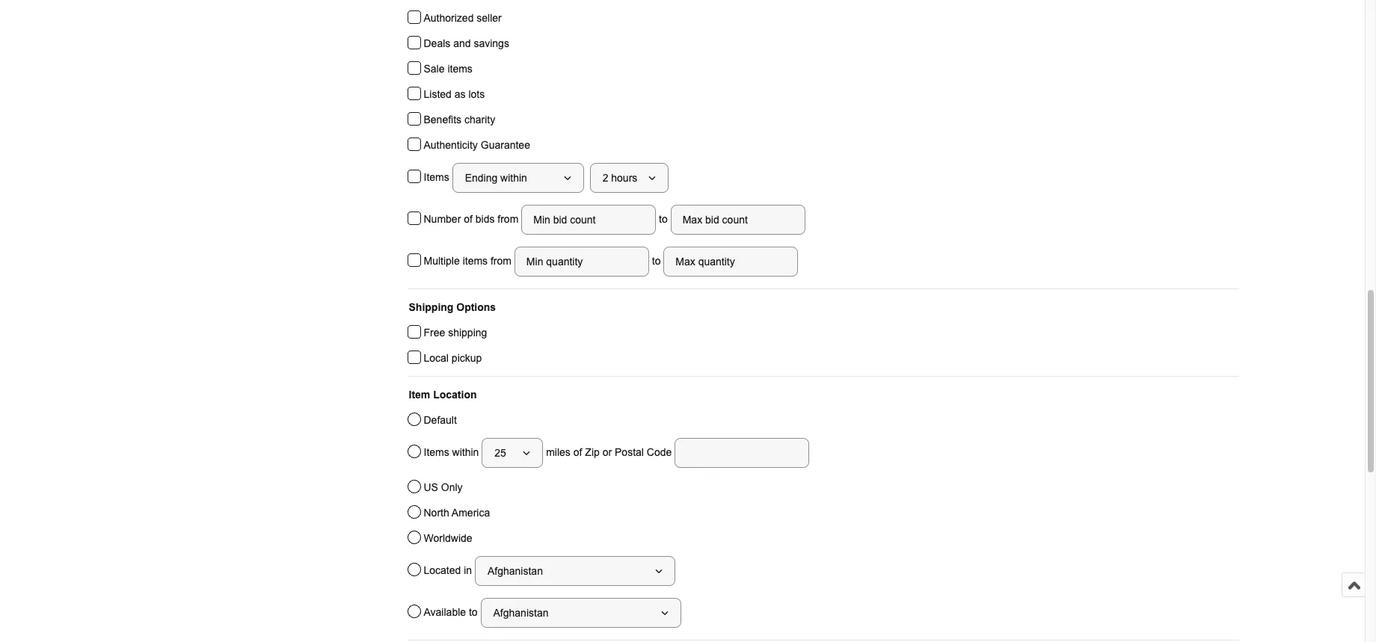 Task type: describe. For each thing, give the bounding box(es) containing it.
north america
[[424, 507, 490, 519]]

as
[[455, 88, 466, 100]]

zip
[[585, 446, 600, 458]]

authenticity guarantee
[[424, 139, 530, 151]]

items for sale
[[448, 63, 473, 75]]

item location
[[409, 389, 477, 401]]

and
[[453, 37, 471, 49]]

authorized seller
[[424, 12, 502, 24]]

located in
[[424, 564, 475, 576]]

local pickup
[[424, 352, 482, 364]]

2 vertical spatial to
[[469, 606, 478, 618]]

deals and savings
[[424, 37, 509, 49]]

guarantee
[[481, 139, 530, 151]]

bids
[[476, 213, 495, 225]]

Enter minimum number of bids text field
[[522, 205, 656, 235]]

located
[[424, 564, 461, 576]]

miles
[[546, 446, 571, 458]]

sale
[[424, 63, 445, 75]]

items for items
[[424, 171, 452, 183]]

to for number of bids from
[[656, 213, 671, 225]]

shipping options
[[409, 301, 496, 313]]

default
[[424, 414, 457, 426]]

only
[[441, 482, 463, 494]]

in
[[464, 564, 472, 576]]

options
[[457, 301, 496, 313]]

items for items within
[[424, 446, 449, 458]]

multiple
[[424, 255, 460, 267]]

items for multiple
[[463, 255, 488, 267]]

pickup
[[452, 352, 482, 364]]

location
[[433, 389, 477, 401]]

to for multiple items from
[[649, 255, 664, 267]]



Task type: locate. For each thing, give the bounding box(es) containing it.
local
[[424, 352, 449, 364]]

1 items from the top
[[424, 171, 452, 183]]

from down bids
[[491, 255, 512, 267]]

savings
[[474, 37, 509, 49]]

miles of zip or postal code
[[543, 446, 675, 458]]

0 vertical spatial items
[[448, 63, 473, 75]]

1 vertical spatial of
[[574, 446, 582, 458]]

or
[[603, 446, 612, 458]]

to
[[656, 213, 671, 225], [649, 255, 664, 267], [469, 606, 478, 618]]

item
[[409, 389, 430, 401]]

items up as
[[448, 63, 473, 75]]

free
[[424, 327, 445, 339]]

available
[[424, 606, 466, 618]]

available to
[[424, 606, 481, 618]]

number
[[424, 213, 461, 225]]

deals
[[424, 37, 451, 49]]

shipping
[[409, 301, 454, 313]]

code
[[647, 446, 672, 458]]

of for number
[[464, 213, 473, 225]]

Enter minimum quantity text field
[[515, 247, 649, 277]]

of left bids
[[464, 213, 473, 225]]

of
[[464, 213, 473, 225], [574, 446, 582, 458]]

benefits
[[424, 114, 462, 126]]

authorized
[[424, 12, 474, 24]]

1 horizontal spatial of
[[574, 446, 582, 458]]

items down authenticity
[[424, 171, 452, 183]]

0 vertical spatial of
[[464, 213, 473, 225]]

charity
[[465, 114, 495, 126]]

multiple items from
[[424, 255, 515, 267]]

of left zip
[[574, 446, 582, 458]]

0 vertical spatial to
[[656, 213, 671, 225]]

items within
[[424, 446, 482, 458]]

worldwide
[[424, 533, 472, 545]]

items left within
[[424, 446, 449, 458]]

number of bids from
[[424, 213, 522, 225]]

Enter Maximum Quantity text field
[[664, 247, 798, 277]]

items
[[448, 63, 473, 75], [463, 255, 488, 267]]

2 items from the top
[[424, 446, 449, 458]]

us only
[[424, 482, 463, 494]]

shipping
[[448, 327, 487, 339]]

1 vertical spatial from
[[491, 255, 512, 267]]

within
[[452, 446, 479, 458]]

of for miles
[[574, 446, 582, 458]]

0 vertical spatial from
[[498, 213, 519, 225]]

items
[[424, 171, 452, 183], [424, 446, 449, 458]]

1 vertical spatial items
[[424, 446, 449, 458]]

1 vertical spatial items
[[463, 255, 488, 267]]

listed
[[424, 88, 452, 100]]

postal
[[615, 446, 644, 458]]

lots
[[469, 88, 485, 100]]

1 vertical spatial to
[[649, 255, 664, 267]]

sale items
[[424, 63, 473, 75]]

north
[[424, 507, 449, 519]]

0 horizontal spatial of
[[464, 213, 473, 225]]

from
[[498, 213, 519, 225], [491, 255, 512, 267]]

benefits charity
[[424, 114, 495, 126]]

Enter maximum number of bids text field
[[671, 205, 805, 235]]

Zip or Postal Code text field
[[675, 438, 810, 468]]

us
[[424, 482, 438, 494]]

listed as lots
[[424, 88, 485, 100]]

seller
[[477, 12, 502, 24]]

authenticity
[[424, 139, 478, 151]]

items right multiple
[[463, 255, 488, 267]]

free shipping
[[424, 327, 487, 339]]

from right bids
[[498, 213, 519, 225]]

0 vertical spatial items
[[424, 171, 452, 183]]

america
[[452, 507, 490, 519]]



Task type: vqa. For each thing, say whether or not it's contained in the screenshot.
Authenticity Guarantee
yes



